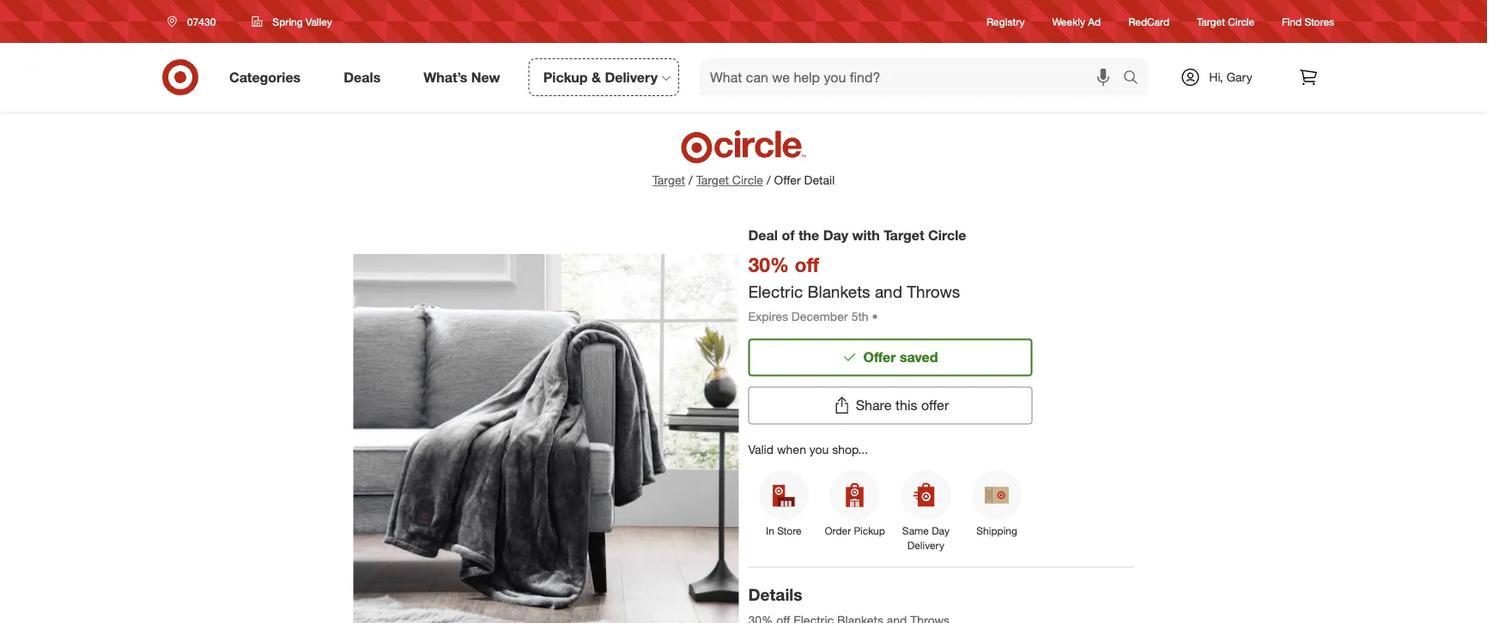 Task type: locate. For each thing, give the bounding box(es) containing it.
find stores
[[1282, 15, 1335, 28]]

30% off electric blankets and throws expires december 5th •
[[748, 252, 960, 324]]

target circle link
[[1197, 14, 1255, 29], [696, 172, 763, 189]]

2 / from the left
[[767, 173, 771, 188]]

target circle link down target circle logo
[[696, 172, 763, 189]]

what's new
[[424, 69, 500, 86]]

1 vertical spatial offer
[[864, 349, 896, 366]]

07430
[[187, 15, 216, 28]]

redcard
[[1129, 15, 1170, 28]]

target right with
[[884, 227, 925, 243]]

throws
[[907, 282, 960, 301]]

0 horizontal spatial circle
[[732, 173, 763, 188]]

1 / from the left
[[689, 173, 693, 188]]

blankets
[[808, 282, 871, 301]]

order
[[825, 525, 851, 538]]

pickup
[[543, 69, 588, 86], [854, 525, 885, 538]]

1 vertical spatial delivery
[[908, 540, 945, 552]]

categories link
[[215, 58, 322, 96]]

deal
[[748, 227, 778, 243]]

delivery down same on the bottom right
[[908, 540, 945, 552]]

2 horizontal spatial circle
[[1228, 15, 1255, 28]]

1 vertical spatial pickup
[[854, 525, 885, 538]]

0 horizontal spatial delivery
[[605, 69, 658, 86]]

1 horizontal spatial day
[[932, 525, 950, 538]]

5th
[[852, 309, 869, 324]]

search button
[[1116, 58, 1157, 100]]

of
[[782, 227, 795, 243]]

day
[[823, 227, 848, 243], [932, 525, 950, 538]]

valley
[[306, 15, 332, 28]]

search
[[1116, 70, 1157, 87]]

target left target circle button
[[653, 173, 685, 188]]

circle left find
[[1228, 15, 1255, 28]]

target
[[1197, 15, 1225, 28], [653, 173, 685, 188], [696, 173, 729, 188], [884, 227, 925, 243]]

0 horizontal spatial target circle link
[[696, 172, 763, 189]]

electric
[[748, 282, 803, 301]]

deals
[[344, 69, 381, 86]]

0 vertical spatial offer
[[774, 173, 801, 188]]

offer inside offer saved button
[[864, 349, 896, 366]]

/ right target link
[[689, 173, 693, 188]]

pickup & delivery link
[[529, 58, 679, 96]]

target circle link up hi, gary
[[1197, 14, 1255, 29]]

0 vertical spatial pickup
[[543, 69, 588, 86]]

weekly ad
[[1053, 15, 1101, 28]]

0 horizontal spatial day
[[823, 227, 848, 243]]

spring valley
[[273, 15, 332, 28]]

offer
[[774, 173, 801, 188], [864, 349, 896, 366]]

hi,
[[1209, 70, 1223, 85]]

delivery inside the same day delivery
[[908, 540, 945, 552]]

/
[[689, 173, 693, 188], [767, 173, 771, 188]]

pickup left the &
[[543, 69, 588, 86]]

&
[[592, 69, 601, 86]]

delivery right the &
[[605, 69, 658, 86]]

1 horizontal spatial delivery
[[908, 540, 945, 552]]

day right the
[[823, 227, 848, 243]]

0 vertical spatial circle
[[1228, 15, 1255, 28]]

1 horizontal spatial /
[[767, 173, 771, 188]]

What can we help you find? suggestions appear below search field
[[700, 58, 1128, 96]]

spring valley button
[[241, 6, 343, 37]]

circle up throws
[[928, 227, 967, 243]]

spring
[[273, 15, 303, 28]]

what's new link
[[409, 58, 522, 96]]

order pickup
[[825, 525, 885, 538]]

offer left detail
[[774, 173, 801, 188]]

1 horizontal spatial circle
[[928, 227, 967, 243]]

offer
[[921, 397, 949, 414]]

/ right target circle button
[[767, 173, 771, 188]]

deal of the day with target circle
[[748, 227, 967, 243]]

1 horizontal spatial offer
[[864, 349, 896, 366]]

in
[[766, 525, 775, 538]]

pickup right order
[[854, 525, 885, 538]]

ad
[[1088, 15, 1101, 28]]

circle down target circle logo
[[732, 173, 763, 188]]

day right same on the bottom right
[[932, 525, 950, 538]]

target circle logo image
[[678, 129, 809, 165]]

new
[[471, 69, 500, 86]]

0 vertical spatial target circle link
[[1197, 14, 1255, 29]]

0 horizontal spatial /
[[689, 173, 693, 188]]

delivery for &
[[605, 69, 658, 86]]

delivery
[[605, 69, 658, 86], [908, 540, 945, 552]]

1 vertical spatial day
[[932, 525, 950, 538]]

07430 button
[[156, 6, 234, 37]]

details
[[748, 585, 803, 605]]

offer left saved
[[864, 349, 896, 366]]

0 vertical spatial delivery
[[605, 69, 658, 86]]

same
[[903, 525, 929, 538]]

target up hi,
[[1197, 15, 1225, 28]]

circle
[[1228, 15, 1255, 28], [732, 173, 763, 188], [928, 227, 967, 243]]

shipping
[[977, 525, 1018, 538]]

store
[[777, 525, 802, 538]]

redcard link
[[1129, 14, 1170, 29]]

0 horizontal spatial pickup
[[543, 69, 588, 86]]

valid when you shop...
[[748, 442, 868, 457]]



Task type: describe. For each thing, give the bounding box(es) containing it.
gary
[[1227, 70, 1253, 85]]

1 horizontal spatial target circle link
[[1197, 14, 1255, 29]]

2 vertical spatial circle
[[928, 227, 967, 243]]

target / target circle / offer detail
[[653, 173, 835, 188]]

find stores link
[[1282, 14, 1335, 29]]

stores
[[1305, 15, 1335, 28]]

same day delivery
[[903, 525, 950, 552]]

share this offer
[[856, 397, 949, 414]]

in store
[[766, 525, 802, 538]]

find
[[1282, 15, 1302, 28]]

share this offer button
[[748, 387, 1033, 425]]

categories
[[229, 69, 301, 86]]

offer saved button
[[748, 339, 1033, 377]]

•
[[872, 309, 878, 324]]

registry
[[987, 15, 1025, 28]]

registry link
[[987, 14, 1025, 29]]

delivery for day
[[908, 540, 945, 552]]

pickup & delivery
[[543, 69, 658, 86]]

expires
[[748, 309, 788, 324]]

1 vertical spatial target circle link
[[696, 172, 763, 189]]

target link
[[653, 173, 685, 188]]

with
[[852, 227, 880, 243]]

the
[[799, 227, 820, 243]]

offer saved
[[864, 349, 938, 366]]

you
[[810, 442, 829, 457]]

this
[[896, 397, 918, 414]]

valid
[[748, 442, 774, 457]]

1 horizontal spatial pickup
[[854, 525, 885, 538]]

30%
[[748, 252, 789, 277]]

off
[[795, 252, 820, 277]]

december
[[792, 309, 848, 324]]

weekly ad link
[[1053, 14, 1101, 29]]

target circle button
[[696, 172, 763, 189]]

shop...
[[832, 442, 868, 457]]

target circle
[[1197, 15, 1255, 28]]

deals link
[[329, 58, 402, 96]]

hi, gary
[[1209, 70, 1253, 85]]

what's
[[424, 69, 468, 86]]

weekly
[[1053, 15, 1086, 28]]

target right target link
[[696, 173, 729, 188]]

0 vertical spatial day
[[823, 227, 848, 243]]

when
[[777, 442, 806, 457]]

1 vertical spatial circle
[[732, 173, 763, 188]]

saved
[[900, 349, 938, 366]]

share
[[856, 397, 892, 414]]

and
[[875, 282, 903, 301]]

0 horizontal spatial offer
[[774, 173, 801, 188]]

day inside the same day delivery
[[932, 525, 950, 538]]

detail
[[804, 173, 835, 188]]



Task type: vqa. For each thing, say whether or not it's contained in the screenshot.
the left Pickup
yes



